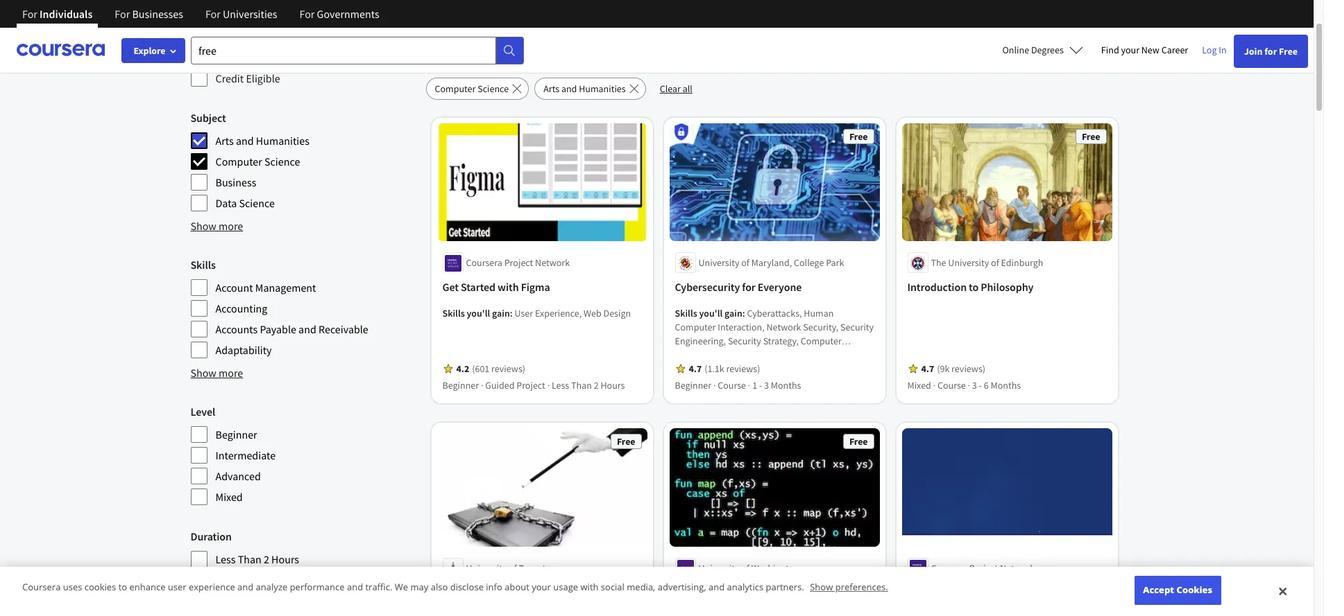 Task type: vqa. For each thing, say whether or not it's contained in the screenshot.
Started reviews)
yes



Task type: describe. For each thing, give the bounding box(es) containing it.
degrees
[[1031, 44, 1064, 56]]

skills for skills you'll gain :
[[675, 308, 697, 320]]

adaptability
[[215, 344, 272, 357]]

risk
[[675, 363, 692, 376]]

you'll for user experience, web design
[[467, 308, 490, 320]]

maryland,
[[751, 257, 792, 270]]

1,645
[[426, 28, 471, 53]]

introduction to philosophy link
[[907, 279, 1107, 296]]

0 vertical spatial project
[[504, 257, 533, 270]]

accept
[[1143, 585, 1174, 597]]

months inside "duration" group
[[232, 595, 267, 609]]

reviews) for started
[[491, 363, 525, 376]]

clear
[[660, 83, 681, 95]]

online degrees button
[[991, 35, 1094, 65]]

1 horizontal spatial coursera
[[466, 257, 502, 270]]

traffic.
[[365, 582, 392, 594]]

1 horizontal spatial coursera project network
[[931, 563, 1035, 575]]

social
[[601, 582, 624, 594]]

4
[[224, 574, 230, 588]]

university for cybersecurity for everyone
[[698, 257, 739, 270]]

skills for skills
[[190, 258, 216, 272]]

about
[[505, 582, 529, 594]]

software
[[751, 363, 787, 376]]

edinburgh
[[1001, 257, 1043, 270]]

and inside button
[[561, 83, 577, 95]]

1,645 results for "free"
[[426, 28, 613, 53]]

figma
[[521, 281, 550, 295]]

fundamentals
[[549, 586, 616, 600]]

show more button for data science
[[190, 218, 243, 235]]

languages,
[[742, 586, 795, 600]]

for universities
[[205, 7, 277, 21]]

2 vertical spatial project
[[969, 563, 998, 575]]

subject group
[[190, 110, 417, 212]]

2 horizontal spatial 3
[[972, 380, 977, 392]]

toronto
[[519, 563, 551, 575]]

security down interaction,
[[728, 335, 761, 348]]

university for programming languages, part a
[[698, 563, 739, 575]]

advertising,
[[658, 582, 706, 594]]

reviews) for for
[[726, 363, 760, 376]]

1- for 4
[[215, 574, 224, 588]]

leadership
[[744, 349, 788, 362]]

strategy,
[[763, 335, 799, 348]]

for for cybersecurity for everyone
[[742, 281, 756, 295]]

incident
[[710, 377, 744, 390]]

learn to program: the fundamentals
[[442, 586, 616, 600]]

to for introduction
[[969, 281, 979, 295]]

1 vertical spatial security,
[[789, 363, 825, 376]]

0 vertical spatial your
[[1121, 44, 1139, 56]]

level
[[190, 405, 215, 419]]

credit eligible
[[215, 71, 280, 85]]

banner navigation
[[11, 0, 390, 38]]

humanities inside subject group
[[256, 134, 309, 148]]

a
[[819, 586, 825, 600]]

show for adaptability
[[190, 366, 216, 380]]

duration
[[190, 530, 232, 544]]

analyze
[[256, 582, 287, 594]]

businesses
[[132, 7, 183, 21]]

business
[[215, 176, 256, 189]]

for for individuals
[[22, 7, 37, 21]]

show more button for adaptability
[[190, 365, 243, 382]]

security down the risk
[[675, 377, 708, 390]]

coursera uses cookies to enhance user experience and analyze performance and traffic. we may also disclose info about your usage with social media, advertising, and analytics partners. show preferences.
[[22, 582, 888, 594]]

2 · from the left
[[547, 380, 550, 392]]

explore button
[[121, 38, 185, 63]]

join for free
[[1244, 45, 1298, 58]]

and inside cyberattacks, human computer interaction, network security, security engineering, security strategy, computer security models, leadership and management, risk management, software security, computer security incident management
[[790, 349, 806, 362]]

mixed · course · 3 - 6 months
[[907, 380, 1021, 392]]

account management
[[215, 281, 316, 295]]

advanced
[[215, 470, 261, 484]]

1 vertical spatial science
[[264, 155, 300, 169]]

less inside "duration" group
[[215, 553, 236, 567]]

university of washington
[[698, 563, 799, 575]]

0 vertical spatial coursera project network
[[466, 257, 570, 270]]

beginner · course · 1 - 3 months
[[675, 380, 801, 392]]

(9k
[[937, 363, 950, 376]]

skills you'll gain : user experience, web design
[[442, 308, 631, 320]]

1 vertical spatial project
[[516, 380, 545, 392]]

for for businesses
[[115, 7, 130, 21]]

find your new career
[[1101, 44, 1188, 56]]

1 · from the left
[[481, 380, 483, 392]]

design
[[603, 308, 631, 320]]

What do you want to learn? text field
[[191, 36, 496, 64]]

web
[[584, 308, 601, 320]]

1 vertical spatial management,
[[694, 363, 749, 376]]

eligible
[[246, 71, 280, 85]]

coursera image
[[17, 39, 105, 61]]

beginner for beginner · guided project · less than 2 hours
[[442, 380, 479, 392]]

cybersecurity for everyone
[[675, 281, 802, 295]]

accounts payable and receivable
[[215, 323, 368, 337]]

user
[[515, 308, 533, 320]]

intermediate
[[215, 449, 276, 463]]

computer science button
[[426, 78, 529, 100]]

cybersecurity for everyone link
[[675, 279, 874, 296]]

cyberattacks,
[[747, 308, 802, 320]]

more for data science
[[219, 219, 243, 233]]

1-4 weeks
[[215, 574, 262, 588]]

computer inside button
[[435, 83, 476, 95]]

and inside skills group
[[298, 323, 316, 337]]

learn
[[442, 586, 469, 600]]

receivable
[[319, 323, 368, 337]]

cookies
[[1177, 585, 1212, 597]]

0 vertical spatial hours
[[601, 380, 625, 392]]

gain for user experience, web design
[[492, 308, 510, 320]]

clear all
[[660, 83, 692, 95]]

accounts
[[215, 323, 258, 337]]

payable
[[260, 323, 296, 337]]

clear all button
[[651, 78, 701, 100]]

duration group
[[190, 529, 417, 617]]

analytics
[[727, 582, 763, 594]]

university of toronto
[[466, 563, 551, 575]]

skills group
[[190, 257, 417, 359]]

1 horizontal spatial less
[[552, 380, 569, 392]]

programming
[[675, 586, 740, 600]]

6 · from the left
[[968, 380, 970, 392]]

universities
[[223, 7, 277, 21]]

experience
[[189, 582, 235, 594]]

performance
[[290, 582, 345, 594]]

log in link
[[1195, 42, 1234, 58]]

computer inside subject group
[[215, 155, 262, 169]]

security up the risk
[[675, 349, 708, 362]]

0 vertical spatial management,
[[808, 349, 864, 362]]

beginner · guided project · less than 2 hours
[[442, 380, 625, 392]]

0 vertical spatial security,
[[803, 322, 839, 334]]

and up 1-3 months
[[237, 582, 253, 594]]

accounting
[[215, 302, 267, 316]]

models,
[[710, 349, 742, 362]]

5 · from the left
[[933, 380, 936, 392]]

uses
[[63, 582, 82, 594]]

1 horizontal spatial 3
[[764, 380, 769, 392]]

the university of edinburgh
[[931, 257, 1043, 270]]

of for programming languages, part a
[[741, 563, 749, 575]]

to for learn
[[471, 586, 481, 600]]

for governments
[[299, 7, 379, 21]]

2 vertical spatial science
[[239, 196, 275, 210]]

cookies
[[85, 582, 116, 594]]

computer science inside computer science button
[[435, 83, 509, 95]]

1- for 3
[[215, 595, 224, 609]]

1
[[752, 380, 757, 392]]

: for user experience, web design
[[510, 308, 513, 320]]

for for universities
[[205, 7, 221, 21]]

level group
[[190, 404, 417, 507]]

find your new career link
[[1094, 42, 1195, 59]]

arts inside button
[[543, 83, 559, 95]]

filter
[[190, 28, 222, 46]]



Task type: locate. For each thing, give the bounding box(es) containing it.
0 horizontal spatial skills
[[190, 258, 216, 272]]

management down software
[[746, 377, 799, 390]]

the down the toronto
[[529, 586, 547, 600]]

1 horizontal spatial 2
[[594, 380, 599, 392]]

0 vertical spatial with
[[498, 281, 519, 295]]

· down 4.7 (9k reviews)
[[933, 380, 936, 392]]

2 vertical spatial coursera
[[22, 582, 61, 594]]

everyone
[[758, 281, 802, 295]]

1 vertical spatial hours
[[271, 553, 299, 567]]

science down results
[[478, 83, 509, 95]]

join for free link
[[1234, 35, 1308, 68]]

university up introduction to philosophy
[[948, 257, 989, 270]]

hours
[[601, 380, 625, 392], [271, 553, 299, 567]]

0 horizontal spatial management,
[[694, 363, 749, 376]]

network inside cyberattacks, human computer interaction, network security, security engineering, security strategy, computer security models, leadership and management, risk management, software security, computer security incident management
[[767, 322, 801, 334]]

for left businesses
[[115, 7, 130, 21]]

gain for :
[[725, 308, 742, 320]]

months down the weeks
[[232, 595, 267, 609]]

for up filter by
[[205, 7, 221, 21]]

show up level
[[190, 366, 216, 380]]

get started with figma link
[[442, 279, 642, 296]]

arts inside subject group
[[215, 134, 234, 148]]

less
[[552, 380, 569, 392], [215, 553, 236, 567]]

2 horizontal spatial reviews)
[[951, 363, 985, 376]]

1 vertical spatial coursera
[[931, 563, 967, 575]]

1 horizontal spatial mixed
[[907, 380, 931, 392]]

1-3 months
[[215, 595, 267, 609]]

3 for from the left
[[205, 7, 221, 21]]

3 · from the left
[[713, 380, 716, 392]]

0 horizontal spatial course
[[718, 380, 746, 392]]

beginner for beginner
[[215, 428, 257, 442]]

1 vertical spatial more
[[219, 366, 243, 380]]

for for governments
[[299, 7, 315, 21]]

1 horizontal spatial network
[[767, 322, 801, 334]]

1 horizontal spatial than
[[571, 380, 592, 392]]

of up about
[[509, 563, 517, 575]]

accept cookies
[[1143, 585, 1212, 597]]

more for adaptability
[[219, 366, 243, 380]]

2 vertical spatial network
[[1000, 563, 1035, 575]]

3 down experience
[[224, 595, 230, 609]]

1 show more from the top
[[190, 219, 243, 233]]

0 vertical spatial computer science
[[435, 83, 509, 95]]

all
[[683, 83, 692, 95]]

course down 4.7 (1.1k reviews)
[[718, 380, 746, 392]]

you'll down started
[[467, 308, 490, 320]]

1 horizontal spatial arts and humanities
[[543, 83, 626, 95]]

3 right 1
[[764, 380, 769, 392]]

for left individuals on the left top of the page
[[22, 7, 37, 21]]

to down the university of edinburgh
[[969, 281, 979, 295]]

1 horizontal spatial months
[[771, 380, 801, 392]]

0 horizontal spatial management
[[255, 281, 316, 295]]

1 horizontal spatial for
[[742, 281, 756, 295]]

show for data science
[[190, 219, 216, 233]]

- left 6 at the right
[[979, 380, 982, 392]]

1 horizontal spatial you'll
[[699, 308, 723, 320]]

1 horizontal spatial your
[[1121, 44, 1139, 56]]

also
[[431, 582, 448, 594]]

project
[[504, 257, 533, 270], [516, 380, 545, 392], [969, 563, 998, 575]]

for inside join for free link
[[1265, 45, 1277, 58]]

arts and humanities down "free"
[[543, 83, 626, 95]]

1 horizontal spatial course
[[937, 380, 966, 392]]

more
[[219, 219, 243, 233], [219, 366, 243, 380]]

computer science up 'business' at left top
[[215, 155, 300, 169]]

for left everyone
[[742, 281, 756, 295]]

1 horizontal spatial with
[[580, 582, 599, 594]]

1 vertical spatial than
[[238, 553, 261, 567]]

0 vertical spatial show more button
[[190, 218, 243, 235]]

3 left 6 at the right
[[972, 380, 977, 392]]

of for learn to program: the fundamentals
[[509, 563, 517, 575]]

and inside subject group
[[236, 134, 254, 148]]

1 more from the top
[[219, 219, 243, 233]]

0 horizontal spatial coursera project network
[[466, 257, 570, 270]]

0 horizontal spatial -
[[759, 380, 762, 392]]

2 horizontal spatial skills
[[675, 308, 697, 320]]

2 horizontal spatial beginner
[[675, 380, 711, 392]]

of up analytics
[[741, 563, 749, 575]]

you'll for :
[[699, 308, 723, 320]]

0 horizontal spatial you'll
[[467, 308, 490, 320]]

career
[[1161, 44, 1188, 56]]

2 - from the left
[[979, 380, 982, 392]]

None search field
[[191, 36, 524, 64]]

programming languages, part a
[[675, 586, 825, 600]]

beginner down 4.2
[[442, 380, 479, 392]]

beginner for beginner · course · 1 - 3 months
[[675, 380, 711, 392]]

2 course from the left
[[937, 380, 966, 392]]

to left the info
[[471, 586, 481, 600]]

philosophy
[[981, 281, 1034, 295]]

skills for skills you'll gain : user experience, web design
[[442, 308, 465, 320]]

partners.
[[766, 582, 804, 594]]

skills down get
[[442, 308, 465, 320]]

2 1- from the top
[[215, 595, 224, 609]]

1 vertical spatial show more
[[190, 366, 243, 380]]

0 horizontal spatial gain
[[492, 308, 510, 320]]

0 horizontal spatial 3
[[224, 595, 230, 609]]

show more button down 'adaptability'
[[190, 365, 243, 382]]

show more down data
[[190, 219, 243, 233]]

2 reviews) from the left
[[726, 363, 760, 376]]

0 horizontal spatial months
[[232, 595, 267, 609]]

beginner inside level group
[[215, 428, 257, 442]]

months right 6 at the right
[[991, 380, 1021, 392]]

0 horizontal spatial arts and humanities
[[215, 134, 309, 148]]

4 · from the left
[[748, 380, 750, 392]]

arts and humanities inside button
[[543, 83, 626, 95]]

1 vertical spatial humanities
[[256, 134, 309, 148]]

humanities up 'business' at left top
[[256, 134, 309, 148]]

1 vertical spatial your
[[532, 582, 551, 594]]

to
[[969, 281, 979, 295], [118, 582, 127, 594], [471, 586, 481, 600]]

- right 1
[[759, 380, 762, 392]]

for businesses
[[115, 7, 183, 21]]

2 you'll from the left
[[699, 308, 723, 320]]

2 : from the left
[[742, 308, 745, 320]]

4.7 for 4.7 (9k reviews)
[[921, 363, 934, 376]]

0 horizontal spatial reviews)
[[491, 363, 525, 376]]

and left analytics
[[709, 582, 725, 594]]

(601
[[472, 363, 489, 376]]

network
[[535, 257, 570, 270], [767, 322, 801, 334], [1000, 563, 1035, 575]]

humanities
[[579, 83, 626, 95], [256, 134, 309, 148]]

than inside "duration" group
[[238, 553, 261, 567]]

university up the info
[[466, 563, 507, 575]]

0 vertical spatial show
[[190, 219, 216, 233]]

1 vertical spatial coursera project network
[[931, 563, 1035, 575]]

months for mixed · course · 3 - 6 months
[[991, 380, 1021, 392]]

for left governments
[[299, 7, 315, 21]]

show more button
[[190, 218, 243, 235], [190, 365, 243, 382]]

1 horizontal spatial gain
[[725, 308, 742, 320]]

for right join
[[1265, 45, 1277, 58]]

1 vertical spatial computer science
[[215, 155, 300, 169]]

humanities down "free"
[[579, 83, 626, 95]]

arts and humanities up 'business' at left top
[[215, 134, 309, 148]]

security, right software
[[789, 363, 825, 376]]

governments
[[317, 7, 379, 21]]

show preferences. link
[[810, 582, 888, 594]]

0 vertical spatial than
[[571, 380, 592, 392]]

and
[[561, 83, 577, 95], [236, 134, 254, 148], [298, 323, 316, 337], [790, 349, 806, 362], [237, 582, 253, 594], [347, 582, 363, 594], [709, 582, 725, 594]]

filter by
[[190, 28, 239, 46]]

· down (1.1k
[[713, 380, 716, 392]]

1 horizontal spatial -
[[979, 380, 982, 392]]

1 horizontal spatial reviews)
[[726, 363, 760, 376]]

- for 3
[[979, 380, 982, 392]]

1- left the weeks
[[215, 574, 224, 588]]

coursera
[[466, 257, 502, 270], [931, 563, 967, 575], [22, 582, 61, 594]]

beginner
[[442, 380, 479, 392], [675, 380, 711, 392], [215, 428, 257, 442]]

reviews) up mixed · course · 3 - 6 months
[[951, 363, 985, 376]]

0 vertical spatial the
[[931, 257, 946, 270]]

show more down 'adaptability'
[[190, 366, 243, 380]]

for for join for free
[[1265, 45, 1277, 58]]

0 vertical spatial coursera
[[466, 257, 502, 270]]

skills
[[190, 258, 216, 272], [442, 308, 465, 320], [675, 308, 697, 320]]

1 show more button from the top
[[190, 218, 243, 235]]

the up introduction
[[931, 257, 946, 270]]

: for :
[[742, 308, 745, 320]]

arts
[[543, 83, 559, 95], [215, 134, 234, 148]]

your
[[1121, 44, 1139, 56], [532, 582, 551, 594]]

1 horizontal spatial the
[[931, 257, 946, 270]]

join
[[1244, 45, 1263, 58]]

arts down subject
[[215, 134, 234, 148]]

mixed inside level group
[[215, 491, 243, 505]]

1 horizontal spatial skills
[[442, 308, 465, 320]]

1 reviews) from the left
[[491, 363, 525, 376]]

2 for from the left
[[115, 7, 130, 21]]

skills up account
[[190, 258, 216, 272]]

4.7 left (1.1k
[[689, 363, 702, 376]]

computer science down 1,645
[[435, 83, 509, 95]]

for
[[534, 28, 558, 53], [1265, 45, 1277, 58], [742, 281, 756, 295]]

skills up engineering,
[[675, 308, 697, 320]]

less than 2 hours
[[215, 553, 299, 567]]

less right guided
[[552, 380, 569, 392]]

2 horizontal spatial for
[[1265, 45, 1277, 58]]

account
[[215, 281, 253, 295]]

individuals
[[40, 7, 93, 21]]

0 horizontal spatial than
[[238, 553, 261, 567]]

0 vertical spatial show more
[[190, 219, 243, 233]]

0 vertical spatial network
[[535, 257, 570, 270]]

course down 4.7 (9k reviews)
[[937, 380, 966, 392]]

and down "free"
[[561, 83, 577, 95]]

1 vertical spatial arts
[[215, 134, 234, 148]]

4.7 (1.1k reviews)
[[689, 363, 760, 376]]

2 horizontal spatial months
[[991, 380, 1021, 392]]

and right payable
[[298, 323, 316, 337]]

you'll down cybersecurity
[[699, 308, 723, 320]]

0 horizontal spatial to
[[118, 582, 127, 594]]

months for beginner · course · 1 - 3 months
[[771, 380, 801, 392]]

washington
[[751, 563, 799, 575]]

3 inside "duration" group
[[224, 595, 230, 609]]

2 vertical spatial show
[[810, 582, 833, 594]]

enhance
[[129, 582, 165, 594]]

arts down 1,645 results for "free"
[[543, 83, 559, 95]]

more down 'adaptability'
[[219, 366, 243, 380]]

1 - from the left
[[759, 380, 762, 392]]

1 : from the left
[[510, 308, 513, 320]]

university up cybersecurity
[[698, 257, 739, 270]]

1 gain from the left
[[492, 308, 510, 320]]

· left 1
[[748, 380, 750, 392]]

management inside cyberattacks, human computer interaction, network security, security engineering, security strategy, computer security models, leadership and management, risk management, software security, computer security incident management
[[746, 377, 799, 390]]

0 horizontal spatial coursera
[[22, 582, 61, 594]]

management,
[[808, 349, 864, 362], [694, 363, 749, 376]]

course for (9k
[[937, 380, 966, 392]]

show right partners.
[[810, 582, 833, 594]]

course for (1.1k
[[718, 380, 746, 392]]

arts and humanities
[[543, 83, 626, 95], [215, 134, 309, 148]]

management, down models,
[[694, 363, 749, 376]]

1 vertical spatial 2
[[264, 553, 269, 567]]

of up the introduction to philosophy link
[[991, 257, 999, 270]]

· left 6 at the right
[[968, 380, 970, 392]]

for left "free"
[[534, 28, 558, 53]]

computer science inside subject group
[[215, 155, 300, 169]]

started
[[461, 281, 495, 295]]

humanities inside button
[[579, 83, 626, 95]]

0 vertical spatial arts and humanities
[[543, 83, 626, 95]]

show down data
[[190, 219, 216, 233]]

0 horizontal spatial for
[[534, 28, 558, 53]]

1 horizontal spatial beginner
[[442, 380, 479, 392]]

0 horizontal spatial :
[[510, 308, 513, 320]]

0 horizontal spatial computer science
[[215, 155, 300, 169]]

beginner down the risk
[[675, 380, 711, 392]]

subject
[[190, 111, 226, 125]]

3 reviews) from the left
[[951, 363, 985, 376]]

to inside learn to program: the fundamentals link
[[471, 586, 481, 600]]

cyberattacks, human computer interaction, network security, security engineering, security strategy, computer security models, leadership and management, risk management, software security, computer security incident management
[[675, 308, 874, 390]]

management
[[255, 281, 316, 295], [746, 377, 799, 390]]

1 horizontal spatial management,
[[808, 349, 864, 362]]

1 horizontal spatial computer science
[[435, 83, 509, 95]]

university
[[698, 257, 739, 270], [948, 257, 989, 270], [466, 563, 507, 575], [698, 563, 739, 575]]

2 more from the top
[[219, 366, 243, 380]]

2 4.7 from the left
[[921, 363, 934, 376]]

0 horizontal spatial hours
[[271, 553, 299, 567]]

0 vertical spatial 2
[[594, 380, 599, 392]]

and left the traffic.
[[347, 582, 363, 594]]

human
[[804, 308, 834, 320]]

management inside skills group
[[255, 281, 316, 295]]

6
[[984, 380, 989, 392]]

1 horizontal spatial to
[[471, 586, 481, 600]]

4.7 for 4.7 (1.1k reviews)
[[689, 363, 702, 376]]

to right cookies
[[118, 582, 127, 594]]

the
[[931, 257, 946, 270], [529, 586, 547, 600]]

university for learn to program: the fundamentals
[[466, 563, 507, 575]]

university up "programming"
[[698, 563, 739, 575]]

science down 'business' at left top
[[239, 196, 275, 210]]

more down data
[[219, 219, 243, 233]]

with inside get started with figma link
[[498, 281, 519, 295]]

security, down human
[[803, 322, 839, 334]]

0 horizontal spatial 4.7
[[689, 363, 702, 376]]

0 vertical spatial more
[[219, 219, 243, 233]]

show more for adaptability
[[190, 366, 243, 380]]

0 horizontal spatial mixed
[[215, 491, 243, 505]]

mixed down advanced
[[215, 491, 243, 505]]

:
[[510, 308, 513, 320], [742, 308, 745, 320]]

0 horizontal spatial network
[[535, 257, 570, 270]]

1 horizontal spatial management
[[746, 377, 799, 390]]

and down strategy,
[[790, 349, 806, 362]]

skills inside group
[[190, 258, 216, 272]]

0 horizontal spatial humanities
[[256, 134, 309, 148]]

science up 'data science'
[[264, 155, 300, 169]]

science
[[478, 83, 509, 95], [264, 155, 300, 169], [239, 196, 275, 210]]

show more button down data
[[190, 218, 243, 235]]

1 4.7 from the left
[[689, 363, 702, 376]]

weeks
[[232, 574, 262, 588]]

mixed
[[907, 380, 931, 392], [215, 491, 243, 505]]

experience,
[[535, 308, 582, 320]]

mixed down 4.7 (9k reviews)
[[907, 380, 931, 392]]

mixed for mixed · course · 3 - 6 months
[[907, 380, 931, 392]]

1 vertical spatial arts and humanities
[[215, 134, 309, 148]]

1 vertical spatial with
[[580, 582, 599, 594]]

- for 1
[[759, 380, 762, 392]]

log
[[1202, 44, 1217, 56]]

1 for from the left
[[22, 7, 37, 21]]

1 you'll from the left
[[467, 308, 490, 320]]

your down the toronto
[[532, 582, 551, 594]]

less up 4
[[215, 553, 236, 567]]

beginner up intermediate
[[215, 428, 257, 442]]

1 horizontal spatial hours
[[601, 380, 625, 392]]

arts and humanities inside subject group
[[215, 134, 309, 148]]

0 horizontal spatial 2
[[264, 553, 269, 567]]

security down park
[[840, 322, 874, 334]]

1 vertical spatial the
[[529, 586, 547, 600]]

for individuals
[[22, 7, 93, 21]]

reviews) up guided
[[491, 363, 525, 376]]

usage
[[553, 582, 578, 594]]

0 vertical spatial humanities
[[579, 83, 626, 95]]

than
[[571, 380, 592, 392], [238, 553, 261, 567]]

1 vertical spatial show more button
[[190, 365, 243, 382]]

0 horizontal spatial the
[[529, 586, 547, 600]]

2 gain from the left
[[725, 308, 742, 320]]

1- down experience
[[215, 595, 224, 609]]

science inside button
[[478, 83, 509, 95]]

and up 'business' at left top
[[236, 134, 254, 148]]

· down (601
[[481, 380, 483, 392]]

part
[[798, 586, 817, 600]]

0 vertical spatial less
[[552, 380, 569, 392]]

mixed for mixed
[[215, 491, 243, 505]]

: up interaction,
[[742, 308, 745, 320]]

reviews) up beginner · course · 1 - 3 months
[[726, 363, 760, 376]]

programming languages, part a link
[[675, 585, 874, 602]]

for inside the cybersecurity for everyone link
[[742, 281, 756, 295]]

0 horizontal spatial with
[[498, 281, 519, 295]]

with left social
[[580, 582, 599, 594]]

of for cybersecurity for everyone
[[741, 257, 749, 270]]

4.2 (601 reviews)
[[456, 363, 525, 376]]

2 horizontal spatial to
[[969, 281, 979, 295]]

1 course from the left
[[718, 380, 746, 392]]

of up cybersecurity for everyone
[[741, 257, 749, 270]]

0 horizontal spatial your
[[532, 582, 551, 594]]

0 vertical spatial arts
[[543, 83, 559, 95]]

2 show more button from the top
[[190, 365, 243, 382]]

hours inside "duration" group
[[271, 553, 299, 567]]

1 vertical spatial network
[[767, 322, 801, 334]]

management, down human
[[808, 349, 864, 362]]

months down software
[[771, 380, 801, 392]]

(1.1k
[[704, 363, 724, 376]]

: left the user in the left of the page
[[510, 308, 513, 320]]

4 for from the left
[[299, 7, 315, 21]]

0 horizontal spatial less
[[215, 553, 236, 567]]

· right guided
[[547, 380, 550, 392]]

gain left the user in the left of the page
[[492, 308, 510, 320]]

your right find
[[1121, 44, 1139, 56]]

2 inside "duration" group
[[264, 553, 269, 567]]

free
[[1279, 45, 1298, 58], [849, 130, 868, 143], [1082, 130, 1100, 143], [617, 436, 635, 449], [849, 436, 868, 449]]

show more
[[190, 219, 243, 233], [190, 366, 243, 380]]

4.7 left (9k
[[921, 363, 934, 376]]

2 show more from the top
[[190, 366, 243, 380]]

engineering,
[[675, 335, 726, 348]]

management up the accounts payable and receivable
[[255, 281, 316, 295]]

gain up interaction,
[[725, 308, 742, 320]]

program:
[[483, 586, 527, 600]]

with left figma
[[498, 281, 519, 295]]

1 1- from the top
[[215, 574, 224, 588]]

show more for data science
[[190, 219, 243, 233]]

to inside the introduction to philosophy link
[[969, 281, 979, 295]]



